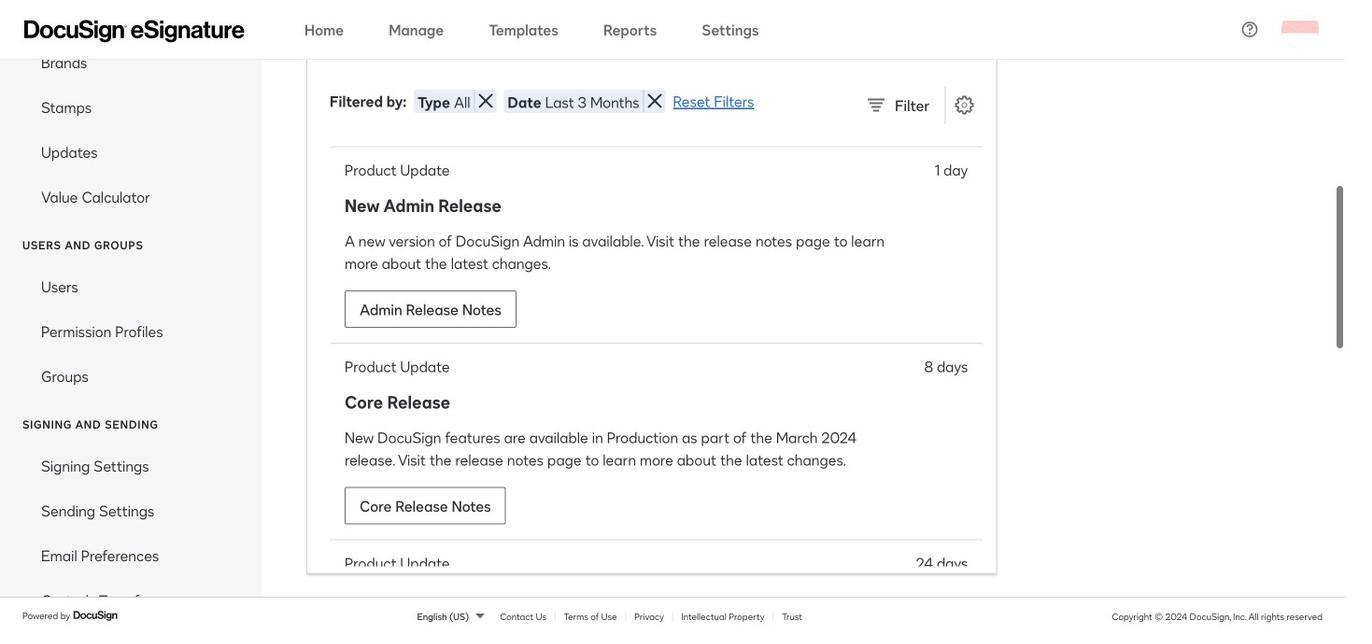 Task type: vqa. For each thing, say whether or not it's contained in the screenshot.
INTEGRATIONS element
no



Task type: describe. For each thing, give the bounding box(es) containing it.
account element
[[0, 0, 262, 219]]

signing and sending element
[[0, 443, 262, 635]]



Task type: locate. For each thing, give the bounding box(es) containing it.
users and groups element
[[0, 264, 262, 399]]

docusign image
[[73, 609, 120, 623]]

your uploaded profile image image
[[1282, 11, 1319, 48]]

docusign admin image
[[24, 20, 245, 43]]



